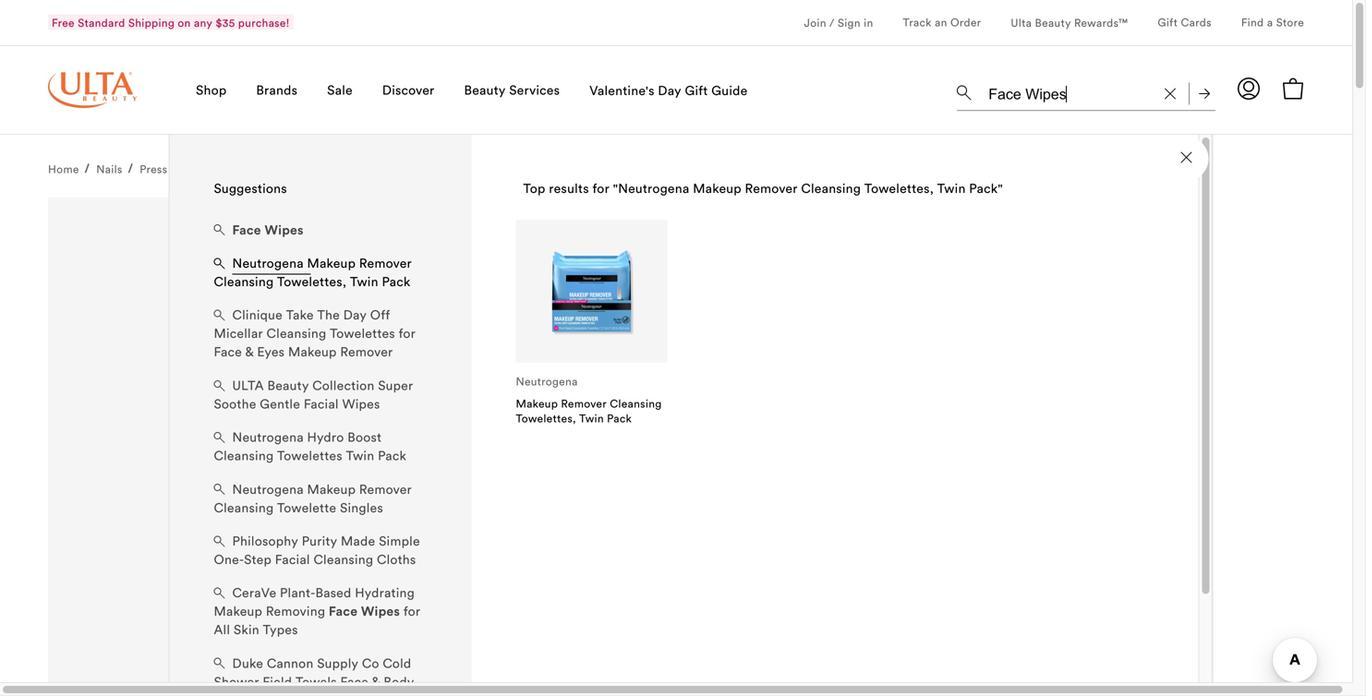Task type: locate. For each thing, give the bounding box(es) containing it.
facial inside ulta beauty collection super soothe gentle facial wipes
[[304, 396, 339, 413]]

types
[[263, 622, 298, 639]]

face down suggestions
[[232, 222, 261, 238]]

twin
[[938, 180, 966, 197], [350, 274, 379, 290], [580, 412, 604, 426], [346, 448, 375, 464]]

0 vertical spatial pack
[[382, 274, 411, 290]]

cleansing
[[802, 180, 861, 197], [214, 274, 274, 290], [267, 326, 327, 342], [610, 397, 662, 411], [214, 448, 274, 464], [214, 500, 274, 516], [314, 552, 374, 568]]

neutrogena for neutrogena hydro boost cleansing towelettes twin pack
[[232, 429, 304, 446]]

neutrogena for neutrogena makeup remover cleansing towelette singles
[[232, 481, 304, 498]]

brands
[[256, 82, 298, 98]]

0 vertical spatial neutrogena makeup remover cleansing towelettes, twin pack
[[214, 255, 412, 290]]

1 vertical spatial gift
[[685, 82, 708, 99]]

press
[[140, 162, 168, 176]]

0 horizontal spatial day
[[343, 307, 367, 324]]

gift left cards
[[1158, 15, 1178, 29]]

makeup inside "link"
[[307, 255, 356, 272]]

ulta
[[1011, 16, 1032, 30]]

track an order link
[[903, 15, 982, 32]]

gift
[[1158, 15, 1178, 29], [685, 82, 708, 99]]

twin inside the neutrogena hydro boost cleansing towelettes twin pack
[[346, 448, 375, 464]]

any
[[194, 16, 213, 30]]

on
[[171, 162, 186, 176]]

for up super
[[399, 326, 416, 342]]

pack inside "link"
[[382, 274, 411, 290]]

towelettes, inside neutrogena makeup remover cleansing towelettes, twin pack "link"
[[277, 274, 347, 290]]

face inside clinique take the day off micellar cleansing towelettes for face & eyes makeup remover
[[214, 344, 242, 361]]

neutrogena makeup remover cleansing towelettes, twin pack
[[214, 255, 412, 290], [516, 375, 662, 426]]

cerave plant-based hydrating makeup removing
[[214, 585, 415, 620]]

0 vertical spatial towelettes
[[330, 326, 395, 342]]

wipes down suggestions
[[265, 222, 304, 238]]

gift cards link
[[1158, 15, 1212, 32]]

wipes inside the duke cannon supply co cold shower field towels face & body wipes
[[214, 693, 252, 697]]

1 vertical spatial towelettes
[[277, 448, 343, 464]]

step
[[244, 552, 272, 568]]

0 horizontal spatial &
[[245, 344, 254, 361]]

wipes inside ulta beauty collection super soothe gentle facial wipes
[[342, 396, 380, 413]]

close image
[[1182, 152, 1193, 163]]

& down co
[[372, 674, 380, 691]]

eyes
[[257, 344, 285, 361]]

face down co
[[341, 674, 369, 691]]

neutrogena
[[232, 255, 304, 272], [516, 375, 578, 389], [232, 429, 304, 446], [232, 481, 304, 498]]

towelette
[[277, 500, 337, 516]]

1 vertical spatial towelettes,
[[277, 274, 347, 290]]

facial down purity at the left bottom
[[275, 552, 310, 568]]

based
[[316, 585, 352, 602]]

wipes down shower
[[214, 693, 252, 697]]

go to ulta beauty homepage image
[[48, 72, 137, 108]]

beauty for ulta beauty collection super soothe gentle facial wipes
[[267, 377, 309, 394]]

collection
[[313, 377, 375, 394]]

& down micellar
[[245, 344, 254, 361]]

2 vertical spatial for
[[404, 604, 421, 620]]

0 vertical spatial beauty
[[1035, 16, 1072, 30]]

top results for "neutrogena makeup remover cleansing towelettes, twin pack"
[[524, 180, 1003, 197]]

for
[[593, 180, 610, 197], [399, 326, 416, 342], [404, 604, 421, 620]]

soothe
[[214, 396, 256, 413]]

results
[[549, 180, 589, 197]]

1 horizontal spatial nails
[[189, 162, 216, 176]]

product search region
[[169, 56, 1216, 697]]

face wipes
[[232, 222, 304, 238], [329, 604, 400, 620]]

find a store
[[1242, 15, 1305, 29]]

twin inside neutrogena makeup remover cleansing towelettes, twin pack "link"
[[350, 274, 379, 290]]

1 horizontal spatial beauty
[[464, 82, 506, 98]]

beauty inside ulta beauty collection super soothe gentle facial wipes
[[267, 377, 309, 394]]

beauty up gentle
[[267, 377, 309, 394]]

duke cannon supply co cold shower field towels face & body wipes
[[214, 656, 414, 697]]

1 vertical spatial for
[[399, 326, 416, 342]]

beauty for ulta beauty rewards™
[[1035, 16, 1072, 30]]

makeup inside neutrogena makeup remover cleansing towelette singles
[[307, 481, 356, 498]]

1 horizontal spatial gift
[[1158, 15, 1178, 29]]

1 horizontal spatial &
[[372, 674, 380, 691]]

face wipes down 'hydrating'
[[329, 604, 400, 620]]

remover
[[745, 180, 798, 197], [359, 255, 412, 272], [340, 344, 393, 361], [561, 397, 607, 411], [359, 481, 412, 498]]

submit image
[[1200, 88, 1211, 99]]

find
[[1242, 15, 1265, 29]]

ulta beauty rewards™
[[1011, 16, 1129, 30]]

facial for beauty
[[304, 396, 339, 413]]

back to top image
[[1290, 619, 1305, 633]]

valentine's day gift guide
[[590, 82, 748, 99]]

gift cards
[[1158, 15, 1212, 29]]

1 horizontal spatial towelettes,
[[516, 412, 577, 426]]

clear search image
[[1165, 88, 1176, 99]]

for all skin types
[[214, 604, 421, 639]]

guide
[[712, 82, 748, 99]]

press on nails
[[140, 162, 216, 176]]

neutrogena inside neutrogena makeup remover cleansing towelettes, twin pack "link"
[[232, 255, 304, 272]]

facial down collection
[[304, 396, 339, 413]]

towelettes down hydro
[[277, 448, 343, 464]]

purchase!
[[238, 16, 290, 30]]

the
[[317, 307, 340, 324]]

day left off
[[343, 307, 367, 324]]

plant-
[[280, 585, 316, 602]]

0 vertical spatial gift
[[1158, 15, 1178, 29]]

for inside clinique take the day off micellar cleansing towelettes for face & eyes makeup remover
[[399, 326, 416, 342]]

duke cannon supply co cold shower field towels face & body wipes link
[[214, 655, 426, 697]]

beauty left services at the top left of page
[[464, 82, 506, 98]]

0 vertical spatial towelettes,
[[865, 180, 934, 197]]

purity
[[302, 533, 338, 550]]

nails left 'press' at the top left
[[96, 162, 123, 176]]

1 vertical spatial face wipes
[[329, 604, 400, 620]]

towelettes inside the neutrogena hydro boost cleansing towelettes twin pack
[[277, 448, 343, 464]]

track
[[903, 15, 932, 29]]

gentle
[[260, 396, 300, 413]]

skin
[[234, 622, 260, 639]]

1 horizontal spatial day
[[658, 82, 682, 99]]

0 horizontal spatial nails
[[96, 162, 123, 176]]

0 vertical spatial facial
[[304, 396, 339, 413]]

for down 'hydrating'
[[404, 604, 421, 620]]

neutrogena for neutrogena makeup remover cleansing towelettes, twin pack
[[232, 255, 304, 272]]

wipes down collection
[[342, 396, 380, 413]]

beauty right ulta
[[1035, 16, 1072, 30]]

nails
[[96, 162, 123, 176], [189, 162, 216, 176]]

1 nails from the left
[[96, 162, 123, 176]]

2 vertical spatial pack
[[378, 448, 407, 464]]

home
[[48, 162, 79, 176]]

for right results
[[593, 180, 610, 197]]

cleansing inside the neutrogena hydro boost cleansing towelettes twin pack
[[214, 448, 274, 464]]

gift left guide
[[685, 82, 708, 99]]

0 vertical spatial &
[[245, 344, 254, 361]]

towelettes down off
[[330, 326, 395, 342]]

sign
[[838, 16, 861, 30]]

face wipes down suggestions
[[232, 222, 304, 238]]

cannon
[[267, 656, 314, 672]]

join / sign in button
[[804, 0, 874, 45]]

2 horizontal spatial beauty
[[1035, 16, 1072, 30]]

shipping
[[128, 16, 175, 30]]

cleansing inside philosophy purity made simple one-step facial cleansing cloths
[[314, 552, 374, 568]]

towelettes inside clinique take the day off micellar cleansing towelettes for face & eyes makeup remover
[[330, 326, 395, 342]]

1 vertical spatial day
[[343, 307, 367, 324]]

pack inside the neutrogena hydro boost cleansing towelettes twin pack
[[378, 448, 407, 464]]

take
[[286, 307, 314, 324]]

0 vertical spatial day
[[658, 82, 682, 99]]

cerave
[[232, 585, 277, 602]]

remover inside clinique take the day off micellar cleansing towelettes for face & eyes makeup remover
[[340, 344, 393, 361]]

face
[[232, 222, 261, 238], [214, 344, 242, 361], [329, 604, 358, 620], [341, 674, 369, 691]]

nails right on
[[189, 162, 216, 176]]

on
[[178, 16, 191, 30]]

sale button
[[327, 45, 353, 135]]

remover inside neutrogena makeup remover cleansing towelette singles
[[359, 481, 412, 498]]

neutrogena inside neutrogena makeup remover cleansing towelette singles
[[232, 481, 304, 498]]

face down based
[[329, 604, 358, 620]]

summary
[[790, 661, 885, 690]]

None search field
[[957, 70, 1216, 115]]

1 horizontal spatial neutrogena makeup remover cleansing towelettes, twin pack
[[516, 375, 662, 426]]

face down micellar
[[214, 344, 242, 361]]

0 horizontal spatial beauty
[[267, 377, 309, 394]]

neutrogena inside the neutrogena hydro boost cleansing towelettes twin pack
[[232, 429, 304, 446]]

shop
[[196, 82, 227, 98]]

singles
[[340, 500, 383, 516]]

0 horizontal spatial neutrogena makeup remover cleansing towelettes, twin pack
[[214, 255, 412, 290]]

pack for neutrogena makeup remover cleansing towelettes, twin pack "link"
[[382, 274, 411, 290]]

2 vertical spatial towelettes,
[[516, 412, 577, 426]]

/
[[830, 16, 835, 30]]

off
[[370, 307, 390, 324]]

beauty
[[1035, 16, 1072, 30], [464, 82, 506, 98], [267, 377, 309, 394]]

0 horizontal spatial gift
[[685, 82, 708, 99]]

1 vertical spatial neutrogena makeup remover cleansing towelettes, twin pack
[[516, 375, 662, 426]]

discover
[[382, 82, 435, 98]]

1 vertical spatial &
[[372, 674, 380, 691]]

face wipes link
[[214, 221, 304, 242]]

0 vertical spatial face wipes
[[232, 222, 304, 238]]

0 horizontal spatial towelettes,
[[277, 274, 347, 290]]

cards
[[1181, 15, 1212, 29]]

neutrogena hydro boost cleansing towelettes twin pack
[[214, 429, 407, 464]]

2 vertical spatial beauty
[[267, 377, 309, 394]]

&
[[245, 344, 254, 361], [372, 674, 380, 691]]

facial inside philosophy purity made simple one-step facial cleansing cloths
[[275, 552, 310, 568]]

1 horizontal spatial face wipes
[[329, 604, 400, 620]]

store
[[1277, 15, 1305, 29]]

ulta beauty collection super soothe gentle facial wipes
[[214, 377, 413, 413]]

shop button
[[196, 45, 227, 135]]

day right the valentine's on the left top of page
[[658, 82, 682, 99]]

1 vertical spatial facial
[[275, 552, 310, 568]]

cleansing inside clinique take the day off micellar cleansing towelettes for face & eyes makeup remover
[[267, 326, 327, 342]]

neutrogena hydro boost cleansing towelettes twin pack link
[[214, 428, 426, 469]]



Task type: describe. For each thing, give the bounding box(es) containing it.
Search products and more search field
[[987, 74, 1154, 106]]

an
[[935, 15, 948, 29]]

0 vertical spatial for
[[593, 180, 610, 197]]

towels
[[296, 674, 337, 691]]

rewards™
[[1075, 16, 1129, 30]]

discover button
[[382, 45, 435, 135]]

2 nails from the left
[[189, 162, 216, 176]]

supply
[[317, 656, 359, 672]]

duke
[[232, 656, 263, 672]]

nails link
[[96, 162, 123, 179]]

& inside clinique take the day off micellar cleansing towelettes for face & eyes makeup remover
[[245, 344, 254, 361]]

face inside face wipes link
[[232, 222, 261, 238]]

removing
[[266, 604, 325, 620]]

press on nails link
[[140, 162, 216, 179]]

ulta beauty collection super soothe gentle facial wipes link
[[214, 377, 426, 417]]

makeup remover cleansing towelettes, twin pack image
[[547, 246, 637, 337]]

1 vertical spatial pack
[[607, 412, 632, 426]]

glamnetic siren press-on nails #2 image
[[48, 198, 669, 697]]

0 items in bag image
[[1283, 77, 1305, 100]]

micellar
[[214, 326, 263, 342]]

2 horizontal spatial towelettes,
[[865, 180, 934, 197]]

top
[[524, 180, 546, 197]]

philosophy purity made simple one-step facial cleansing cloths
[[214, 533, 420, 568]]

beauty services
[[464, 82, 560, 98]]

cold
[[383, 656, 412, 672]]

face inside the duke cannon supply co cold shower field towels face & body wipes
[[341, 674, 369, 691]]

wipes inside face wipes link
[[265, 222, 304, 238]]

brands button
[[256, 45, 298, 135]]

log in to your ulta account image
[[1238, 78, 1260, 100]]

clinique take the day off micellar cleansing towelettes for face & eyes makeup remover link
[[214, 306, 426, 365]]

pack for neutrogena hydro boost cleansing towelettes twin pack link
[[378, 448, 407, 464]]

join / sign in
[[804, 16, 874, 30]]

all
[[214, 622, 230, 639]]

for inside for all skin types
[[404, 604, 421, 620]]

body
[[384, 674, 414, 691]]

philosophy
[[232, 533, 298, 550]]

free
[[52, 16, 75, 30]]

standard
[[78, 16, 125, 30]]

& inside the duke cannon supply co cold shower field towels face & body wipes
[[372, 674, 380, 691]]

neutrogena makeup remover cleansing towelettes, twin pack link
[[214, 254, 426, 294]]

track an order
[[903, 15, 982, 29]]

facial for purity
[[275, 552, 310, 568]]

order
[[951, 15, 982, 29]]

clinique
[[232, 307, 283, 324]]

$35
[[216, 16, 235, 30]]

day inside clinique take the day off micellar cleansing towelettes for face & eyes makeup remover
[[343, 307, 367, 324]]

beauty services button
[[464, 45, 560, 135]]

0 horizontal spatial face wipes
[[232, 222, 304, 238]]

pack"
[[970, 180, 1003, 197]]

join
[[804, 16, 827, 30]]

neutrogena makeup remover cleansing towelettes, twin pack inside "link"
[[214, 255, 412, 290]]

cloths
[[377, 552, 416, 568]]

find a store link
[[1242, 15, 1305, 32]]

simple
[[379, 533, 420, 550]]

1 vertical spatial beauty
[[464, 82, 506, 98]]

remover inside "link"
[[359, 255, 412, 272]]

services
[[509, 82, 560, 98]]

"neutrogena
[[613, 180, 690, 197]]

one-
[[214, 552, 244, 568]]

valentine's
[[590, 82, 655, 99]]

ulta beauty rewards™ button
[[1011, 0, 1129, 45]]

makeup inside cerave plant-based hydrating makeup removing
[[214, 604, 263, 620]]

boost
[[348, 429, 382, 446]]

shower
[[214, 674, 259, 691]]

philosophy purity made simple one-step facial cleansing cloths link
[[214, 532, 426, 572]]

cleansing inside neutrogena makeup remover cleansing towelette singles
[[214, 500, 274, 516]]

field
[[263, 674, 292, 691]]

a
[[1268, 15, 1274, 29]]

wipes down 'hydrating'
[[361, 604, 400, 620]]

home link
[[48, 162, 79, 179]]

made
[[341, 533, 375, 550]]

valentine's day gift guide link
[[590, 82, 748, 101]]

super
[[378, 377, 413, 394]]

in
[[864, 16, 874, 30]]

hydro
[[307, 429, 344, 446]]

neutrogena makeup remover cleansing towelette singles
[[214, 481, 412, 516]]

hydrating
[[355, 585, 415, 602]]

clinique take the day off micellar cleansing towelettes for face & eyes makeup remover
[[214, 307, 416, 361]]

free standard shipping on any $35 purchase!
[[52, 16, 290, 30]]

sale
[[327, 82, 353, 98]]

co
[[362, 656, 379, 672]]

ulta
[[232, 377, 264, 394]]

makeup inside clinique take the day off micellar cleansing towelettes for face & eyes makeup remover
[[288, 344, 337, 361]]



Task type: vqa. For each thing, say whether or not it's contained in the screenshot.
Previous Slide Image
no



